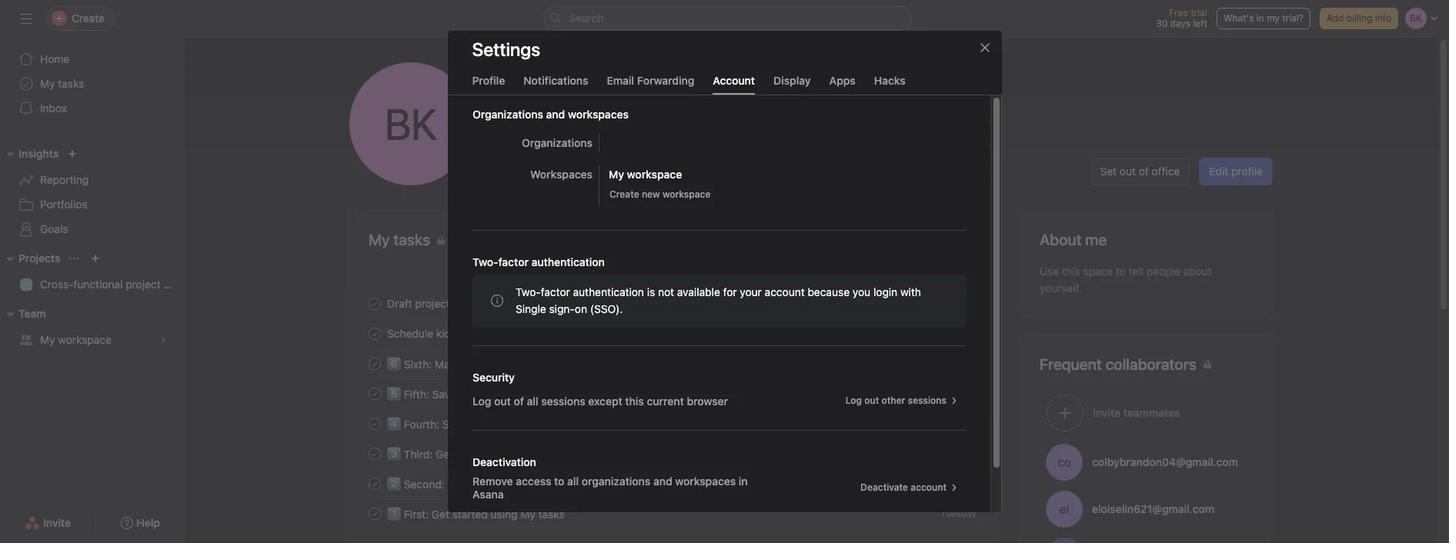 Task type: locate. For each thing, give the bounding box(es) containing it.
sessions right other
[[908, 395, 946, 406]]

2 tuesday button from the top
[[940, 418, 977, 429]]

1 horizontal spatial out
[[864, 395, 879, 406]]

project
[[126, 278, 161, 291], [415, 297, 450, 310]]

1 horizontal spatial project
[[415, 297, 450, 310]]

Completed checkbox
[[366, 294, 384, 313], [366, 354, 384, 373]]

4️⃣ fourth: stay on top of incoming work
[[387, 418, 587, 431]]

in inside remove access to all organizations and workspaces in asana
[[738, 475, 747, 488]]

my down team
[[40, 333, 55, 346]]

completed checkbox left draft
[[366, 294, 384, 313]]

1 horizontal spatial factor
[[540, 286, 570, 299]]

this
[[1062, 265, 1080, 278], [625, 394, 644, 408]]

1 vertical spatial workspaces
[[675, 475, 736, 488]]

add billing info
[[1327, 12, 1391, 24]]

completed checkbox for 4️⃣
[[366, 414, 384, 433]]

eloiselin621@gmail.com
[[1092, 502, 1215, 515]]

reporting
[[40, 173, 89, 186]]

completed checkbox left the 1️⃣
[[366, 504, 384, 523]]

all down sections at the bottom of page
[[567, 475, 578, 488]]

2 vertical spatial workspace
[[58, 333, 112, 346]]

authentication up sign-
[[531, 256, 604, 269]]

1 vertical spatial two-
[[515, 286, 540, 299]]

organizations for organizations and workspaces
[[472, 108, 543, 121]]

login
[[873, 286, 897, 299]]

0 horizontal spatial project
[[126, 278, 161, 291]]

get right third:
[[436, 448, 453, 461]]

0 vertical spatial all
[[526, 394, 538, 408]]

two- up "single"
[[515, 286, 540, 299]]

organized
[[456, 448, 506, 461]]

first:
[[404, 508, 429, 521]]

account
[[764, 286, 804, 299], [910, 482, 946, 493]]

completed checkbox left 5️⃣
[[366, 384, 384, 403]]

completed image left schedule
[[366, 324, 384, 343]]

0 vertical spatial organizations
[[472, 108, 543, 121]]

1 horizontal spatial two-
[[515, 286, 540, 299]]

asana right collaborating
[[578, 388, 608, 401]]

0 horizontal spatial asana
[[472, 488, 503, 501]]

global element
[[0, 38, 185, 130]]

0 horizontal spatial in
[[566, 388, 575, 401]]

1 horizontal spatial time
[[583, 133, 604, 146]]

insights
[[18, 147, 59, 160]]

1 horizontal spatial to
[[1116, 265, 1126, 278]]

5 completed image from the top
[[366, 504, 384, 523]]

0 vertical spatial factor
[[498, 256, 528, 269]]

account button
[[713, 74, 755, 95]]

log for log out of all sessions except this current browser
[[472, 394, 491, 408]]

account right deactivate
[[910, 482, 946, 493]]

1️⃣
[[387, 508, 401, 521]]

time right local
[[583, 133, 604, 146]]

factor inside two-factor authentication is not available for your account because you login with single sign-on (sso).
[[540, 286, 570, 299]]

fifth:
[[404, 388, 429, 401]]

tuesday right deactivate
[[940, 478, 977, 489]]

1 horizontal spatial for
[[723, 286, 737, 299]]

0 horizontal spatial out
[[494, 394, 511, 408]]

all for organizations
[[567, 475, 578, 488]]

of for all
[[513, 394, 524, 408]]

1 vertical spatial with
[[508, 448, 529, 461]]

1 vertical spatial completed image
[[366, 354, 384, 373]]

tuesday button for for
[[940, 478, 977, 489]]

tasks inside global element
[[58, 77, 84, 90]]

0 horizontal spatial for
[[581, 478, 594, 491]]

1 vertical spatial to
[[554, 475, 564, 488]]

my inside "my workspace create new workspace"
[[608, 168, 624, 181]]

factor for two-factor authentication is not available for your account because you login with single sign-on (sso).
[[540, 286, 570, 299]]

1 completed image from the top
[[366, 294, 384, 313]]

projects element
[[0, 245, 185, 300]]

in inside what's in my trial? button
[[1257, 12, 1264, 24]]

my inside global element
[[40, 77, 55, 90]]

1 vertical spatial workspace
[[662, 189, 710, 200]]

0 horizontal spatial factor
[[498, 256, 528, 269]]

tasks
[[58, 77, 84, 90], [538, 508, 565, 521]]

0 horizontal spatial all
[[526, 394, 538, 408]]

2 completed checkbox from the top
[[366, 354, 384, 373]]

my inside teams element
[[40, 333, 55, 346]]

workspaces
[[568, 108, 628, 121], [675, 475, 736, 488]]

1 completed checkbox from the top
[[366, 294, 384, 313]]

1 horizontal spatial work
[[563, 418, 587, 431]]

people
[[1147, 265, 1180, 278]]

0 vertical spatial for
[[723, 286, 737, 299]]

of right top
[[502, 418, 512, 431]]

1 tuesday button from the top
[[940, 388, 977, 399]]

my workspace
[[40, 333, 112, 346]]

1 vertical spatial all
[[567, 475, 578, 488]]

about me
[[1040, 231, 1107, 249]]

time
[[583, 133, 604, 146], [459, 388, 481, 401]]

1 vertical spatial authentication
[[573, 286, 644, 299]]

30
[[1156, 18, 1168, 29]]

1 completed image from the top
[[366, 324, 384, 343]]

set out of office
[[1100, 165, 1180, 178]]

log up 4️⃣ fourth: stay on top of incoming work on the left of page
[[472, 394, 491, 408]]

authentication inside two-factor authentication is not available for your account because you login with single sign-on (sso).
[[573, 286, 644, 299]]

4 completed checkbox from the top
[[366, 444, 384, 463]]

organizations down profile button
[[472, 108, 543, 121]]

0 vertical spatial completed checkbox
[[366, 294, 384, 313]]

account right your
[[764, 286, 804, 299]]

of right by
[[513, 394, 524, 408]]

3 tuesday from the top
[[940, 478, 977, 489]]

completed image left 5️⃣
[[366, 384, 384, 403]]

organizations down "organizations and workspaces"
[[521, 136, 592, 149]]

5 completed checkbox from the top
[[366, 474, 384, 493]]

access
[[516, 475, 551, 488]]

0 vertical spatial –
[[957, 298, 963, 309]]

tuesday down oct on the bottom of page
[[940, 388, 977, 399]]

0 horizontal spatial this
[[625, 394, 644, 408]]

0 horizontal spatial on
[[467, 418, 480, 431]]

workspace right new
[[662, 189, 710, 200]]

asana up "1️⃣ first: get started using my tasks"
[[472, 488, 503, 501]]

you left the "login"
[[852, 286, 870, 299]]

get for organized
[[436, 448, 453, 461]]

close image
[[979, 42, 991, 54]]

2 vertical spatial in
[[738, 475, 747, 488]]

0 vertical spatial with
[[900, 286, 921, 299]]

3 completed checkbox from the top
[[366, 414, 384, 433]]

tuesday button down oct on the bottom of page
[[940, 388, 977, 399]]

collaborating
[[499, 388, 563, 401]]

work down log out of all sessions except this current browser
[[563, 418, 587, 431]]

workspace for my workspace create new workspace
[[627, 168, 682, 181]]

brad klo 11:28am local time
[[497, 97, 604, 146]]

23
[[965, 328, 977, 339]]

log left other
[[845, 395, 862, 406]]

portfolios
[[40, 198, 87, 211]]

email forwarding button
[[607, 74, 694, 95]]

0 vertical spatial this
[[1062, 265, 1080, 278]]

by
[[484, 388, 496, 401]]

completed checkbox left the 4️⃣
[[366, 414, 384, 433]]

2 completed image from the top
[[366, 354, 384, 373]]

all inside remove access to all organizations and workspaces in asana
[[567, 475, 578, 488]]

completed checkbox left 2️⃣
[[366, 474, 384, 493]]

– left oct on the bottom of page
[[939, 328, 944, 339]]

3️⃣ third: get organized with sections
[[387, 448, 574, 461]]

0 vertical spatial asana
[[578, 388, 608, 401]]

0 vertical spatial work
[[464, 358, 488, 371]]

completed image left the 1️⃣
[[366, 504, 384, 523]]

1 vertical spatial you
[[597, 478, 615, 491]]

0 vertical spatial workspace
[[627, 168, 682, 181]]

2 horizontal spatial of
[[1139, 165, 1149, 178]]

search button
[[543, 6, 912, 31]]

2 vertical spatial of
[[502, 418, 512, 431]]

1 vertical spatial get
[[432, 508, 449, 521]]

asana inside remove access to all organizations and workspaces in asana
[[472, 488, 503, 501]]

2️⃣
[[387, 478, 401, 491]]

my up "create"
[[608, 168, 624, 181]]

incoming
[[515, 418, 560, 431]]

tasks down home
[[58, 77, 84, 90]]

organizations
[[581, 475, 650, 488]]

you
[[852, 286, 870, 299], [597, 478, 615, 491]]

tuesday down "deactivate account" 'button'
[[940, 508, 977, 520]]

on left (sso).
[[574, 302, 587, 316]]

3 tuesday button from the top
[[940, 478, 977, 489]]

0 vertical spatial authentication
[[531, 256, 604, 269]]

completed checkbox left schedule
[[366, 324, 384, 343]]

1 tuesday from the top
[[940, 388, 977, 399]]

0 vertical spatial on
[[574, 302, 587, 316]]

0 vertical spatial workspaces
[[568, 108, 628, 121]]

info
[[1375, 12, 1391, 24]]

and right organizations
[[653, 475, 672, 488]]

factor up sign-
[[540, 286, 570, 299]]

0 vertical spatial project
[[126, 278, 161, 291]]

0 horizontal spatial you
[[597, 478, 615, 491]]

all for sessions
[[526, 394, 538, 408]]

0 horizontal spatial with
[[508, 448, 529, 461]]

my up inbox
[[40, 77, 55, 90]]

two- inside two-factor authentication is not available for your account because you login with single sign-on (sso).
[[515, 286, 540, 299]]

with right the "login"
[[900, 286, 921, 299]]

to right that's
[[554, 475, 564, 488]]

6 completed checkbox from the top
[[366, 504, 384, 523]]

home link
[[9, 47, 175, 72]]

1 vertical spatial –
[[939, 328, 944, 339]]

0 horizontal spatial and
[[546, 108, 565, 121]]

browser
[[687, 394, 728, 408]]

team button
[[0, 305, 46, 323]]

2️⃣ second: find the layout that's right for you
[[387, 478, 615, 491]]

get for started
[[432, 508, 449, 521]]

0 vertical spatial you
[[852, 286, 870, 299]]

get right first:
[[432, 508, 449, 521]]

with up the access
[[508, 448, 529, 461]]

and
[[546, 108, 565, 121], [653, 475, 672, 488]]

1 horizontal spatial of
[[513, 394, 524, 408]]

1 vertical spatial on
[[467, 418, 480, 431]]

my tasks link
[[9, 72, 175, 96]]

2 horizontal spatial in
[[1257, 12, 1264, 24]]

completed image
[[366, 294, 384, 313], [366, 354, 384, 373], [366, 414, 384, 433]]

completed image left 2️⃣
[[366, 474, 384, 493]]

1 horizontal spatial with
[[900, 286, 921, 299]]

Completed checkbox
[[366, 324, 384, 343], [366, 384, 384, 403], [366, 414, 384, 433], [366, 444, 384, 463], [366, 474, 384, 493], [366, 504, 384, 523]]

4 completed image from the top
[[366, 474, 384, 493]]

portfolios link
[[9, 192, 175, 217]]

0 vertical spatial of
[[1139, 165, 1149, 178]]

1 horizontal spatial workspaces
[[675, 475, 736, 488]]

sessions up incoming
[[541, 394, 585, 408]]

completed checkbox for 6️⃣
[[366, 354, 384, 373]]

0 horizontal spatial log
[[472, 394, 491, 408]]

completed image left 3️⃣
[[366, 444, 384, 463]]

1 vertical spatial asana
[[472, 488, 503, 501]]

cross-functional project plan link
[[9, 272, 185, 297]]

4️⃣
[[387, 418, 401, 431]]

project left brief
[[415, 297, 450, 310]]

colbybrandon04@gmail.com
[[1092, 455, 1238, 468]]

0 vertical spatial in
[[1257, 12, 1264, 24]]

two-
[[472, 256, 498, 269], [515, 286, 540, 299]]

– left 20 in the bottom of the page
[[957, 298, 963, 309]]

3 completed image from the top
[[366, 444, 384, 463]]

1 vertical spatial completed checkbox
[[366, 354, 384, 373]]

completed image for 4️⃣
[[366, 414, 384, 433]]

1 vertical spatial organizations
[[521, 136, 592, 149]]

1 horizontal spatial and
[[653, 475, 672, 488]]

tuesday
[[940, 388, 977, 399], [940, 418, 977, 429], [940, 478, 977, 489], [940, 508, 977, 520]]

0 horizontal spatial two-
[[472, 256, 498, 269]]

completed image
[[366, 324, 384, 343], [366, 384, 384, 403], [366, 444, 384, 463], [366, 474, 384, 493], [366, 504, 384, 523]]

current
[[646, 394, 684, 408]]

time inside the brad klo 11:28am local time
[[583, 133, 604, 146]]

authentication for two-factor authentication is not available for your account because you login with single sign-on (sso).
[[573, 286, 644, 299]]

0 vertical spatial and
[[546, 108, 565, 121]]

log inside button
[[845, 395, 862, 406]]

time left by
[[459, 388, 481, 401]]

to left tell
[[1116, 265, 1126, 278]]

1 vertical spatial and
[[653, 475, 672, 488]]

factor for two-factor authentication
[[498, 256, 528, 269]]

today
[[910, 328, 936, 339]]

0 vertical spatial two-
[[472, 256, 498, 269]]

all up incoming
[[526, 394, 538, 408]]

2 tuesday from the top
[[940, 418, 977, 429]]

and up local
[[546, 108, 565, 121]]

workspace down cross-functional project plan link
[[58, 333, 112, 346]]

workspace inside the "my workspace" link
[[58, 333, 112, 346]]

edit profile
[[1209, 165, 1263, 178]]

authentication up (sso).
[[573, 286, 644, 299]]

2 vertical spatial completed image
[[366, 414, 384, 433]]

search list box
[[543, 6, 912, 31]]

add
[[1327, 12, 1344, 24]]

1 vertical spatial project
[[415, 297, 450, 310]]

completed checkbox for draft
[[366, 294, 384, 313]]

completed image for 5️⃣
[[366, 384, 384, 403]]

1 horizontal spatial all
[[567, 475, 578, 488]]

1 vertical spatial tasks
[[538, 508, 565, 521]]

1 vertical spatial of
[[513, 394, 524, 408]]

brad klo
[[497, 97, 586, 126]]

el
[[1060, 502, 1069, 516]]

tuesday button right deactivate
[[940, 478, 977, 489]]

0 horizontal spatial tasks
[[58, 77, 84, 90]]

1 vertical spatial time
[[459, 388, 481, 401]]

tuesday for for
[[940, 478, 977, 489]]

2 completed checkbox from the top
[[366, 384, 384, 403]]

this up yourself.
[[1062, 265, 1080, 278]]

completed image left 6️⃣
[[366, 354, 384, 373]]

deactivation
[[472, 456, 536, 469]]

of left office
[[1139, 165, 1149, 178]]

my right 'using' at the left of the page
[[520, 508, 536, 521]]

factor up "single"
[[498, 256, 528, 269]]

completed image for 6️⃣
[[366, 354, 384, 373]]

tuesday button down "deactivate account" 'button'
[[940, 508, 977, 520]]

6️⃣ sixth: make work manageable
[[387, 358, 552, 371]]

insights element
[[0, 140, 185, 245]]

0 vertical spatial time
[[583, 133, 604, 146]]

2 completed image from the top
[[366, 384, 384, 403]]

1 horizontal spatial account
[[910, 482, 946, 493]]

because
[[807, 286, 849, 299]]

1 vertical spatial this
[[625, 394, 644, 408]]

tuesday for work
[[940, 418, 977, 429]]

my for my workspace create new workspace
[[608, 168, 624, 181]]

space
[[1083, 265, 1113, 278]]

my tasks
[[40, 77, 84, 90]]

0 horizontal spatial work
[[464, 358, 488, 371]]

completed checkbox for 1️⃣
[[366, 504, 384, 523]]

tuesday down 'log out other sessions' button
[[940, 418, 977, 429]]

tuesday button for asana
[[940, 388, 977, 399]]

tuesday button down 'log out other sessions' button
[[940, 418, 977, 429]]

email
[[607, 74, 634, 87]]

except
[[588, 394, 622, 408]]

1 horizontal spatial log
[[845, 395, 862, 406]]

4 tuesday from the top
[[940, 508, 977, 520]]

create
[[609, 189, 639, 200]]

meeting
[[473, 327, 513, 340]]

two- up brief
[[472, 256, 498, 269]]

1 vertical spatial factor
[[540, 286, 570, 299]]

completed checkbox for 5️⃣
[[366, 384, 384, 403]]

0 horizontal spatial account
[[764, 286, 804, 299]]

1 vertical spatial account
[[910, 482, 946, 493]]

1 horizontal spatial you
[[852, 286, 870, 299]]

teams element
[[0, 300, 185, 356]]

in
[[1257, 12, 1264, 24], [566, 388, 575, 401], [738, 475, 747, 488]]

3 completed image from the top
[[366, 414, 384, 433]]

completed image for schedule
[[366, 324, 384, 343]]

out left other
[[864, 395, 879, 406]]

work right make
[[464, 358, 488, 371]]

reporting link
[[9, 168, 175, 192]]

this inside use this space to tell people about yourself.
[[1062, 265, 1080, 278]]

– 20
[[955, 298, 977, 309]]

completed checkbox for schedule
[[366, 324, 384, 343]]

get
[[436, 448, 453, 461], [432, 508, 449, 521]]

0 vertical spatial completed image
[[366, 294, 384, 313]]

1 completed checkbox from the top
[[366, 324, 384, 343]]

0 horizontal spatial time
[[459, 388, 481, 401]]

my
[[1267, 12, 1280, 24]]

1 horizontal spatial sessions
[[908, 395, 946, 406]]

1 horizontal spatial this
[[1062, 265, 1080, 278]]

completed checkbox left 3️⃣
[[366, 444, 384, 463]]

factor
[[498, 256, 528, 269], [540, 286, 570, 299]]

project left plan
[[126, 278, 161, 291]]

completed image left the 4️⃣
[[366, 414, 384, 433]]

invite button
[[15, 509, 81, 537]]

1 horizontal spatial tasks
[[538, 508, 565, 521]]

2 horizontal spatial out
[[1120, 165, 1136, 178]]

0 vertical spatial tasks
[[58, 77, 84, 90]]

you right right
[[597, 478, 615, 491]]

out down security
[[494, 394, 511, 408]]

cross-functional project plan
[[40, 278, 185, 291]]

completed image left draft
[[366, 294, 384, 313]]

1 horizontal spatial on
[[574, 302, 587, 316]]

this right except
[[625, 394, 644, 408]]

completed checkbox left 6️⃣
[[366, 354, 384, 373]]

remove access to all organizations and workspaces in asana
[[472, 475, 747, 501]]

log
[[472, 394, 491, 408], [845, 395, 862, 406]]

of inside button
[[1139, 165, 1149, 178]]

workspace up new
[[627, 168, 682, 181]]

on left top
[[467, 418, 480, 431]]

for right right
[[581, 478, 594, 491]]

two-factor authentication
[[472, 256, 604, 269]]

out right set
[[1120, 165, 1136, 178]]

0 horizontal spatial to
[[554, 475, 564, 488]]

to inside use this space to tell people about yourself.
[[1116, 265, 1126, 278]]

tasks down that's
[[538, 508, 565, 521]]

search
[[569, 12, 604, 25]]

yourself.
[[1040, 282, 1082, 295]]

for left your
[[723, 286, 737, 299]]



Task type: describe. For each thing, give the bounding box(es) containing it.
inbox
[[40, 102, 67, 115]]

display
[[774, 74, 811, 87]]

log out other sessions button
[[838, 390, 966, 412]]

two- for two-factor authentication
[[472, 256, 498, 269]]

insights button
[[0, 145, 59, 163]]

completed image for draft
[[366, 294, 384, 313]]

1 vertical spatial work
[[563, 418, 587, 431]]

out for set out of office
[[1120, 165, 1136, 178]]

workspace for my workspace
[[58, 333, 112, 346]]

email forwarding
[[607, 74, 694, 87]]

completed checkbox for 3️⃣
[[366, 444, 384, 463]]

projects
[[18, 252, 60, 265]]

sign-
[[549, 302, 574, 316]]

time for 5️⃣
[[459, 388, 481, 401]]

hide sidebar image
[[20, 12, 32, 25]]

projects button
[[0, 249, 60, 268]]

save
[[432, 388, 456, 401]]

find
[[448, 478, 469, 491]]

settings
[[472, 38, 540, 60]]

0 horizontal spatial workspaces
[[568, 108, 628, 121]]

account inside two-factor authentication is not available for your account because you login with single sign-on (sso).
[[764, 286, 804, 299]]

my tasks
[[369, 231, 430, 249]]

what's in my trial?
[[1224, 12, 1304, 24]]

1 horizontal spatial –
[[957, 298, 963, 309]]

billing
[[1347, 12, 1373, 24]]

tell
[[1129, 265, 1144, 278]]

stay
[[442, 418, 464, 431]]

0 horizontal spatial sessions
[[541, 394, 585, 408]]

schedule kickoff meeting
[[387, 327, 513, 340]]

new
[[641, 189, 660, 200]]

inbox link
[[9, 96, 175, 121]]

second:
[[404, 478, 445, 491]]

two- for two-factor authentication is not available for your account because you login with single sign-on (sso).
[[515, 286, 540, 299]]

sessions inside button
[[908, 395, 946, 406]]

plan
[[164, 278, 185, 291]]

organizations and workspaces
[[472, 108, 628, 121]]

brief
[[453, 297, 476, 310]]

oct
[[947, 328, 963, 339]]

trial
[[1191, 7, 1208, 18]]

profile
[[1231, 165, 1263, 178]]

for inside two-factor authentication is not available for your account because you login with single sign-on (sso).
[[723, 286, 737, 299]]

hacks button
[[874, 74, 906, 95]]

log out other sessions
[[845, 395, 946, 406]]

security
[[472, 371, 514, 384]]

0 horizontal spatial of
[[502, 418, 512, 431]]

with inside two-factor authentication is not available for your account because you login with single sign-on (sso).
[[900, 286, 921, 299]]

completed checkbox for 2️⃣
[[366, 474, 384, 493]]

completed image for 1️⃣
[[366, 504, 384, 523]]

workspaces inside remove access to all organizations and workspaces in asana
[[675, 475, 736, 488]]

the
[[472, 478, 488, 491]]

add billing info button
[[1320, 8, 1398, 29]]

1 horizontal spatial asana
[[578, 388, 608, 401]]

draft project brief
[[387, 297, 476, 310]]

to inside remove access to all organizations and workspaces in asana
[[554, 475, 564, 488]]

4 tuesday button from the top
[[940, 508, 977, 520]]

deactivate account
[[860, 482, 946, 493]]

started
[[452, 508, 488, 521]]

you inside two-factor authentication is not available for your account because you login with single sign-on (sso).
[[852, 286, 870, 299]]

account inside 'button'
[[910, 482, 946, 493]]

free trial 30 days left
[[1156, 7, 1208, 29]]

out for log out other sessions
[[864, 395, 879, 406]]

notifications button
[[524, 74, 588, 95]]

cross-
[[40, 278, 73, 291]]

today – oct 23
[[910, 328, 977, 339]]

completed image for 2️⃣
[[366, 474, 384, 493]]

my for my tasks
[[40, 77, 55, 90]]

tuesday for asana
[[940, 388, 977, 399]]

sixth:
[[404, 358, 432, 371]]

top
[[483, 418, 499, 431]]

log for log out other sessions
[[845, 395, 862, 406]]

set
[[1100, 165, 1117, 178]]

log out of all sessions except this current browser
[[472, 394, 728, 408]]

what's
[[1224, 12, 1254, 24]]

0 horizontal spatial –
[[939, 328, 944, 339]]

workspaces
[[530, 168, 592, 181]]

on inside two-factor authentication is not available for your account because you login with single sign-on (sso).
[[574, 302, 587, 316]]

days
[[1170, 18, 1191, 29]]

office
[[1152, 165, 1180, 178]]

remove
[[472, 475, 513, 488]]

1 vertical spatial in
[[566, 388, 575, 401]]

tuesday button for work
[[940, 418, 977, 429]]

account
[[713, 74, 755, 87]]

completed image for 3️⃣
[[366, 444, 384, 463]]

of for office
[[1139, 165, 1149, 178]]

schedule
[[387, 327, 433, 340]]

3️⃣
[[387, 448, 401, 461]]

create new workspace button
[[602, 184, 717, 205]]

team
[[18, 307, 46, 320]]

forwarding
[[637, 74, 694, 87]]

my for my workspace
[[40, 333, 55, 346]]

goals
[[40, 222, 68, 236]]

fourth:
[[404, 418, 440, 431]]

functional
[[73, 278, 123, 291]]

time for brad klo
[[583, 133, 604, 146]]

available
[[677, 286, 720, 299]]

deactivate account button
[[853, 477, 966, 499]]

display button
[[774, 74, 811, 95]]

20
[[965, 298, 977, 309]]

1 vertical spatial for
[[581, 478, 594, 491]]

(sso).
[[590, 302, 623, 316]]

and inside remove access to all organizations and workspaces in asana
[[653, 475, 672, 488]]

authentication for two-factor authentication
[[531, 256, 604, 269]]

using
[[491, 508, 518, 521]]

bk
[[385, 99, 437, 149]]

local
[[557, 133, 580, 146]]

11:28am
[[513, 133, 554, 146]]

organizations for organizations
[[521, 136, 592, 149]]

6️⃣
[[387, 358, 401, 371]]

home
[[40, 52, 69, 65]]

edit
[[1209, 165, 1229, 178]]

my workspace create new workspace
[[608, 168, 710, 200]]

sections
[[532, 448, 574, 461]]

set out of office button
[[1090, 158, 1190, 185]]

profile
[[472, 74, 505, 87]]

5️⃣
[[387, 388, 401, 401]]

out for log out of all sessions except this current browser
[[494, 394, 511, 408]]

third:
[[404, 448, 433, 461]]

apps button
[[829, 74, 856, 95]]

invite
[[43, 516, 71, 530]]



Task type: vqa. For each thing, say whether or not it's contained in the screenshot.
CREATE
yes



